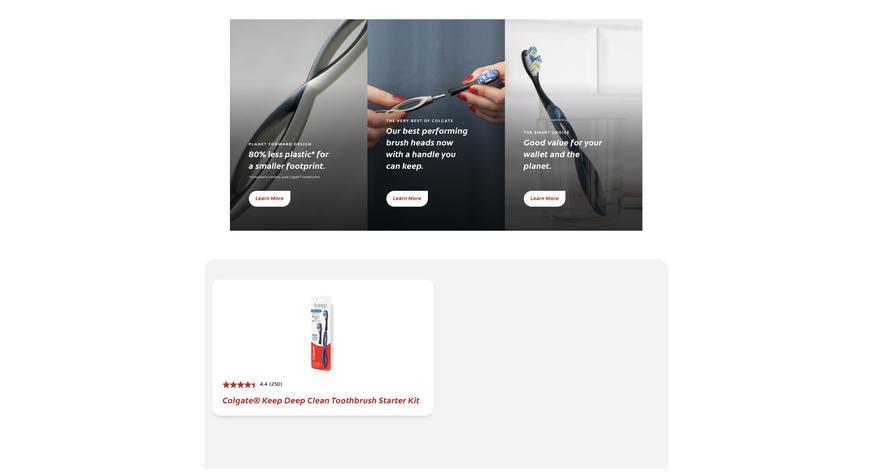 Task type: describe. For each thing, give the bounding box(es) containing it.
toothbrushes
[[302, 175, 320, 179]]

you
[[442, 148, 456, 159]]

less
[[268, 148, 283, 159]]

footprint.
[[287, 160, 326, 171]]

the for our best performing brush heads now with a handle you can keep.
[[386, 119, 396, 123]]

and
[[550, 148, 566, 159]]

choice
[[552, 131, 570, 135]]

more for 80% less plastic* for a smaller footprint.
[[271, 194, 284, 202]]

more for good value for your wallet and the planet.
[[546, 194, 559, 202]]

now
[[437, 136, 454, 148]]

starter
[[379, 394, 407, 405]]

learn for 80% less plastic* for a smaller footprint.
[[256, 194, 270, 202]]

for inside the 'planet forward design 80% less plastic* for a smaller footprint.'
[[317, 148, 329, 159]]

clean
[[308, 394, 330, 405]]

®
[[299, 175, 301, 178]]

4.4
[[260, 383, 268, 387]]

a inside the very best of colgate our best performing brush heads now with a handle you can keep.
[[406, 148, 411, 159]]

similarly
[[269, 175, 281, 179]]

deep
[[285, 394, 306, 405]]

0 vertical spatial best
[[411, 119, 423, 123]]

our
[[386, 124, 401, 136]]

learn for good value for your wallet and the planet.
[[531, 194, 545, 202]]

80%
[[249, 148, 266, 159]]

planet forward design 80% less plastic* for a smaller footprint.
[[249, 143, 329, 171]]

learn more link for 80% less plastic* for a smaller footprint.
[[249, 191, 291, 207]]

more for our best performing brush heads now with a handle you can keep.
[[409, 194, 422, 202]]

*compared to similarly sized colgate ® toothbrushes
[[249, 175, 320, 179]]

colgate for best
[[432, 119, 454, 123]]

the very best of colgate our best performing brush heads now with a handle you can keep.
[[386, 119, 468, 171]]

your
[[585, 136, 603, 148]]

(250)
[[269, 383, 283, 387]]

performing
[[422, 124, 468, 136]]

wallet
[[524, 148, 548, 159]]

toothbrush
[[331, 394, 377, 405]]

colgate®
[[223, 394, 260, 405]]

plastic*
[[285, 148, 315, 159]]

kit
[[408, 394, 420, 405]]

heads
[[411, 136, 435, 148]]

keep
[[262, 394, 283, 405]]



Task type: vqa. For each thing, say whether or not it's contained in the screenshot.
80% less plastic* for a smaller footprint.'s Learn More link
yes



Task type: locate. For each thing, give the bounding box(es) containing it.
learn more for good value for your wallet and the planet.
[[531, 194, 559, 202]]

1 horizontal spatial a
[[406, 148, 411, 159]]

of
[[424, 119, 431, 123]]

0 horizontal spatial for
[[317, 148, 329, 159]]

0 horizontal spatial learn
[[256, 194, 270, 202]]

learn down to
[[256, 194, 270, 202]]

smart
[[535, 131, 551, 135]]

learn
[[256, 194, 270, 202], [393, 194, 407, 202], [531, 194, 545, 202]]

2 horizontal spatial more
[[546, 194, 559, 202]]

0 vertical spatial the
[[386, 119, 396, 123]]

learn more for our best performing brush heads now with a handle you can keep.
[[393, 194, 422, 202]]

1 vertical spatial colgate
[[289, 175, 299, 179]]

1 learn more from the left
[[256, 194, 284, 202]]

0 horizontal spatial learn more link
[[249, 191, 291, 207]]

2 learn more link from the left
[[386, 191, 428, 207]]

learn more link
[[249, 191, 291, 207], [386, 191, 428, 207], [524, 191, 566, 207]]

0 vertical spatial for
[[571, 136, 583, 148]]

2 horizontal spatial learn
[[531, 194, 545, 202]]

learn more down to
[[256, 194, 284, 202]]

1 vertical spatial for
[[317, 148, 329, 159]]

3 more from the left
[[546, 194, 559, 202]]

colgate
[[432, 119, 454, 123], [289, 175, 299, 179]]

1 learn more link from the left
[[249, 191, 291, 207]]

colgate inside the very best of colgate our best performing brush heads now with a handle you can keep.
[[432, 119, 454, 123]]

planet
[[249, 143, 267, 146]]

1 horizontal spatial the
[[524, 131, 533, 135]]

good
[[524, 136, 546, 148]]

1 horizontal spatial learn
[[393, 194, 407, 202]]

learn more link down "planet."
[[524, 191, 566, 207]]

colgate up performing
[[432, 119, 454, 123]]

best
[[411, 119, 423, 123], [403, 124, 420, 136]]

design
[[294, 143, 312, 146]]

the inside the very best of colgate our best performing brush heads now with a handle you can keep.
[[386, 119, 396, 123]]

1 learn from the left
[[256, 194, 270, 202]]

0 horizontal spatial learn more
[[256, 194, 284, 202]]

1 more from the left
[[271, 194, 284, 202]]

1 horizontal spatial for
[[571, 136, 583, 148]]

colgate for toothbrushes
[[289, 175, 299, 179]]

a
[[406, 148, 411, 159], [249, 160, 254, 171]]

the inside the smart choice good value for your wallet and the planet.
[[524, 131, 533, 135]]

1 horizontal spatial colgate
[[432, 119, 454, 123]]

more
[[271, 194, 284, 202], [409, 194, 422, 202], [546, 194, 559, 202]]

1 horizontal spatial learn more
[[393, 194, 422, 202]]

learn more link down to
[[249, 191, 291, 207]]

learn down 'can'
[[393, 194, 407, 202]]

2 more from the left
[[409, 194, 422, 202]]

the for good value for your wallet and the planet.
[[524, 131, 533, 135]]

learn more link for good value for your wallet and the planet.
[[524, 191, 566, 207]]

1 vertical spatial the
[[524, 131, 533, 135]]

1 horizontal spatial more
[[409, 194, 422, 202]]

0 horizontal spatial colgate
[[289, 175, 299, 179]]

handle
[[412, 148, 440, 159]]

best left of
[[411, 119, 423, 123]]

learn more down "planet."
[[531, 194, 559, 202]]

learn more link down keep.
[[386, 191, 428, 207]]

a up keep.
[[406, 148, 411, 159]]

3 learn more link from the left
[[524, 191, 566, 207]]

learn more down keep.
[[393, 194, 422, 202]]

learn for our best performing brush heads now with a handle you can keep.
[[393, 194, 407, 202]]

to
[[266, 175, 268, 179]]

the
[[567, 148, 580, 159]]

a up *compared
[[249, 160, 254, 171]]

learn more
[[256, 194, 284, 202], [393, 194, 422, 202], [531, 194, 559, 202]]

3 learn more from the left
[[531, 194, 559, 202]]

colgate inside the *compared to similarly sized colgate ® toothbrushes
[[289, 175, 299, 179]]

a inside the 'planet forward design 80% less plastic* for a smaller footprint.'
[[249, 160, 254, 171]]

brush
[[386, 136, 409, 148]]

the
[[386, 119, 396, 123], [524, 131, 533, 135]]

value
[[548, 136, 569, 148]]

0 horizontal spatial a
[[249, 160, 254, 171]]

1 vertical spatial a
[[249, 160, 254, 171]]

0 vertical spatial a
[[406, 148, 411, 159]]

the smart choice good value for your wallet and the planet.
[[524, 131, 603, 171]]

2 learn from the left
[[393, 194, 407, 202]]

2 horizontal spatial learn more link
[[524, 191, 566, 207]]

forward
[[269, 143, 293, 146]]

sized
[[282, 175, 288, 179]]

for
[[571, 136, 583, 148], [317, 148, 329, 159]]

for up 'the'
[[571, 136, 583, 148]]

*compared
[[249, 175, 265, 179]]

2 learn more from the left
[[393, 194, 422, 202]]

3 learn from the left
[[531, 194, 545, 202]]

planet.
[[524, 160, 552, 171]]

learn down "planet."
[[531, 194, 545, 202]]

with
[[386, 148, 404, 159]]

1 horizontal spatial learn more link
[[386, 191, 428, 207]]

for inside the smart choice good value for your wallet and the planet.
[[571, 136, 583, 148]]

4.4 (250)
[[260, 383, 283, 387]]

learn more link for our best performing brush heads now with a handle you can keep.
[[386, 191, 428, 207]]

very
[[397, 119, 410, 123]]

0 horizontal spatial the
[[386, 119, 396, 123]]

can
[[386, 160, 401, 171]]

2 horizontal spatial learn more
[[531, 194, 559, 202]]

best down very
[[403, 124, 420, 136]]

the up our
[[386, 119, 396, 123]]

colgate right "sized"
[[289, 175, 299, 179]]

keep.
[[403, 160, 424, 171]]

learn more for 80% less plastic* for a smaller footprint.
[[256, 194, 284, 202]]

0 vertical spatial colgate
[[432, 119, 454, 123]]

smaller
[[256, 160, 285, 171]]

1 vertical spatial best
[[403, 124, 420, 136]]

0 horizontal spatial more
[[271, 194, 284, 202]]

colgate® keep deep clean toothbrush starter kit
[[223, 394, 420, 405]]

for up the 'footprint.'
[[317, 148, 329, 159]]

the up 'good'
[[524, 131, 533, 135]]



